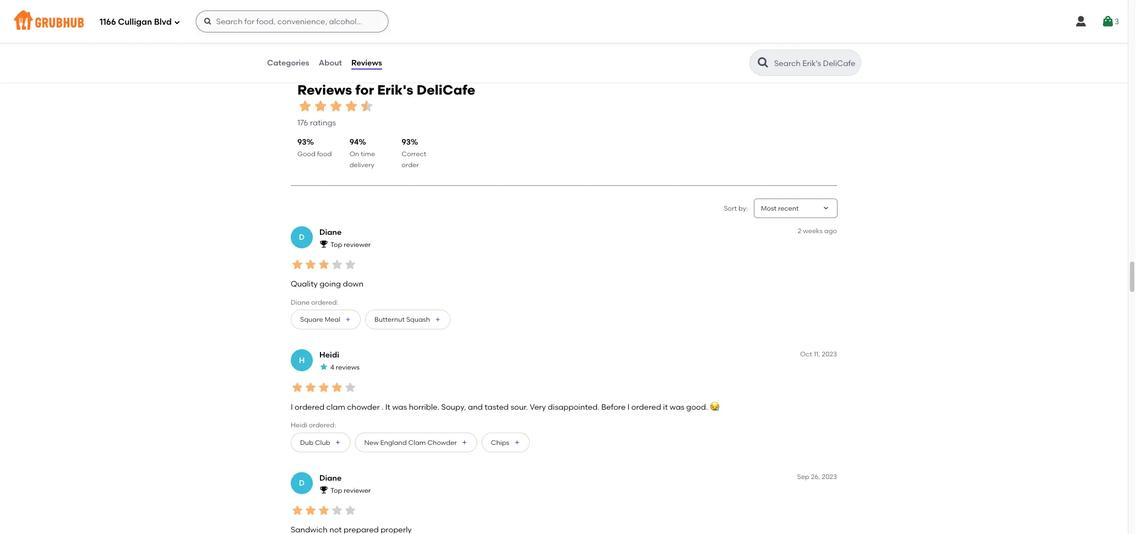 Task type: locate. For each thing, give the bounding box(es) containing it.
Search for food, convenience, alcohol... search field
[[196, 10, 389, 33]]

sep
[[797, 474, 810, 482]]

ordered up heidi ordered:
[[295, 403, 325, 412]]

2 2023 from the top
[[822, 474, 837, 482]]

most
[[761, 205, 777, 213]]

1 horizontal spatial 93
[[402, 138, 411, 147]]

diane up going
[[320, 228, 342, 237]]

top reviewer down new
[[331, 487, 371, 495]]

recent
[[778, 205, 799, 213]]

1 vertical spatial reviewer
[[344, 487, 371, 495]]

2
[[798, 227, 802, 235]]

2 top from the top
[[331, 487, 342, 495]]

chips button
[[482, 433, 530, 453]]

176
[[297, 118, 308, 127]]

0 vertical spatial trophy icon image
[[320, 240, 328, 249]]

clam
[[326, 403, 345, 412]]

top reviewer up down
[[331, 241, 371, 249]]

top down dub club button
[[331, 487, 342, 495]]

2023 right "26,"
[[822, 474, 837, 482]]

1166
[[100, 17, 116, 27]]

chips
[[491, 439, 510, 447]]

england
[[380, 439, 407, 447]]

going
[[320, 280, 341, 289]]

Sort by: field
[[761, 204, 799, 214]]

ordered: for ordered
[[309, 422, 336, 430]]

4
[[331, 364, 334, 372]]

plus icon image inside butternut squash button
[[435, 317, 441, 324]]

heidi for heidi
[[320, 351, 339, 360]]

square meal button
[[291, 310, 361, 330]]

0 horizontal spatial svg image
[[174, 19, 180, 26]]

trophy icon image down dub club button
[[320, 486, 328, 495]]

svg image
[[1075, 15, 1088, 28], [204, 17, 212, 26], [174, 19, 180, 26]]

chowder
[[428, 439, 457, 447]]

1 top from the top
[[331, 241, 342, 249]]

butternut
[[375, 316, 405, 324]]

plus icon image right "club" on the left bottom
[[335, 440, 341, 447]]

0 vertical spatial heidi
[[320, 351, 339, 360]]

reviews down about
[[297, 82, 352, 98]]

1 vertical spatial 2023
[[822, 474, 837, 482]]

0 horizontal spatial 93
[[297, 138, 307, 147]]

ordered: up square meal button
[[311, 299, 338, 307]]

3 button
[[1102, 12, 1119, 31]]

1 top reviewer from the top
[[331, 241, 371, 249]]

diane down "club" on the left bottom
[[320, 474, 342, 483]]

main navigation navigation
[[0, 0, 1128, 43]]

d
[[299, 233, 305, 242], [299, 479, 305, 489]]

94
[[350, 138, 359, 147]]

0 vertical spatial reviews
[[352, 58, 382, 67]]

plus icon image
[[345, 317, 351, 324], [435, 317, 441, 324], [335, 440, 341, 447], [461, 440, 468, 447], [514, 440, 521, 447]]

was
[[392, 403, 407, 412], [670, 403, 685, 412]]

sour.
[[511, 403, 528, 412]]

0 vertical spatial diane
[[320, 228, 342, 237]]

1 horizontal spatial i
[[628, 403, 630, 412]]

about button
[[318, 43, 343, 83]]

1 horizontal spatial heidi
[[320, 351, 339, 360]]

0 vertical spatial reviewer
[[344, 241, 371, 249]]

93 up correct
[[402, 138, 411, 147]]

reviewer
[[344, 241, 371, 249], [344, 487, 371, 495]]

plus icon image inside new england clam chowder button
[[461, 440, 468, 447]]

delicafe
[[417, 82, 475, 98]]

1 vertical spatial top
[[331, 487, 342, 495]]

trophy icon image up quality  going  down
[[320, 240, 328, 249]]

93
[[297, 138, 307, 147], [402, 138, 411, 147]]

was right it
[[392, 403, 407, 412]]

2 d from the top
[[299, 479, 305, 489]]

2 reviewer from the top
[[344, 487, 371, 495]]

diane
[[320, 228, 342, 237], [291, 299, 310, 307], [320, 474, 342, 483]]

was right the 'it'
[[670, 403, 685, 412]]

0 horizontal spatial was
[[392, 403, 407, 412]]

2 trophy icon image from the top
[[320, 486, 328, 495]]

ordered
[[295, 403, 325, 412], [632, 403, 661, 412]]

1 ordered from the left
[[295, 403, 325, 412]]

plus icon image inside dub club button
[[335, 440, 341, 447]]

1 vertical spatial reviews
[[297, 82, 352, 98]]

d up quality
[[299, 233, 305, 242]]

very
[[530, 403, 546, 412]]

food
[[317, 150, 332, 158]]

i up heidi ordered:
[[291, 403, 293, 412]]

1 horizontal spatial ordered
[[632, 403, 661, 412]]

2023 for heidi
[[822, 351, 837, 359]]

oct
[[800, 351, 812, 359]]

1 horizontal spatial was
[[670, 403, 685, 412]]

reviewer down new
[[344, 487, 371, 495]]

reviewer for sep
[[344, 487, 371, 495]]

1 d from the top
[[299, 233, 305, 242]]

0 vertical spatial top
[[331, 241, 342, 249]]

1 trophy icon image from the top
[[320, 240, 328, 249]]

plus icon image for new england clam chowder
[[461, 440, 468, 447]]

trophy icon image
[[320, 240, 328, 249], [320, 486, 328, 495]]

0 horizontal spatial ordered
[[295, 403, 325, 412]]

top up going
[[331, 241, 342, 249]]

0 vertical spatial d
[[299, 233, 305, 242]]

before
[[602, 403, 626, 412]]

reviews up for
[[352, 58, 382, 67]]

1 reviewer from the top
[[344, 241, 371, 249]]

top reviewer
[[331, 241, 371, 249], [331, 487, 371, 495]]

butternut squash button
[[365, 310, 451, 330]]

2023
[[822, 351, 837, 359], [822, 474, 837, 482]]

plus icon image right the chips
[[514, 440, 521, 447]]

3
[[1115, 17, 1119, 26]]

1 vertical spatial ordered:
[[309, 422, 336, 430]]

2 top reviewer from the top
[[331, 487, 371, 495]]

1 vertical spatial top reviewer
[[331, 487, 371, 495]]

2 vertical spatial diane
[[320, 474, 342, 483]]

0 vertical spatial 2023
[[822, 351, 837, 359]]

93 inside 93 correct order
[[402, 138, 411, 147]]

93 correct order
[[402, 138, 426, 169]]

plus icon image right 'meal'
[[345, 317, 351, 324]]

1 2023 from the top
[[822, 351, 837, 359]]

94 on time delivery
[[350, 138, 375, 169]]

reviewer up down
[[344, 241, 371, 249]]

i right "before"
[[628, 403, 630, 412]]

time
[[361, 150, 375, 158]]

2 93 from the left
[[402, 138, 411, 147]]

star icon image
[[297, 99, 313, 114], [313, 99, 328, 114], [328, 99, 344, 114], [344, 99, 359, 114], [359, 99, 375, 114], [359, 99, 375, 114], [291, 259, 304, 272], [304, 259, 317, 272], [317, 259, 331, 272], [331, 259, 344, 272], [344, 259, 357, 272], [320, 363, 328, 372], [291, 382, 304, 395], [304, 382, 317, 395], [317, 382, 331, 395], [331, 382, 344, 395], [344, 382, 357, 395], [291, 505, 304, 518], [304, 505, 317, 518], [317, 505, 331, 518], [331, 505, 344, 518], [344, 505, 357, 518]]

heidi up 4
[[320, 351, 339, 360]]

1 93 from the left
[[297, 138, 307, 147]]

ordered: for going
[[311, 299, 338, 307]]

reviews button
[[351, 43, 383, 83]]

horrible.
[[409, 403, 440, 412]]

93 good food
[[297, 138, 332, 158]]

diane down quality
[[291, 299, 310, 307]]

0 vertical spatial top reviewer
[[331, 241, 371, 249]]

d down the dub
[[299, 479, 305, 489]]

Search Erik's DeliCafe search field
[[773, 58, 858, 68]]

heidi up the dub
[[291, 422, 307, 430]]

0 horizontal spatial i
[[291, 403, 293, 412]]

heidi
[[320, 351, 339, 360], [291, 422, 307, 430]]

diane for 2 weeks ago
[[320, 228, 342, 237]]

2023 right 11, at bottom
[[822, 351, 837, 359]]

.
[[382, 403, 384, 412]]

plus icon image inside square meal button
[[345, 317, 351, 324]]

2023 for diane
[[822, 474, 837, 482]]

top
[[331, 241, 342, 249], [331, 487, 342, 495]]

1 vertical spatial d
[[299, 479, 305, 489]]

2 i from the left
[[628, 403, 630, 412]]

plus icon image inside the chips button
[[514, 440, 521, 447]]

2 weeks ago
[[798, 227, 837, 235]]

93 for 93 correct order
[[402, 138, 411, 147]]

1 vertical spatial heidi
[[291, 422, 307, 430]]

sort by:
[[724, 205, 748, 213]]

11,
[[814, 351, 821, 359]]

93 inside 93 good food
[[297, 138, 307, 147]]

reviews
[[352, 58, 382, 67], [297, 82, 352, 98]]

plus icon image right chowder
[[461, 440, 468, 447]]

i
[[291, 403, 293, 412], [628, 403, 630, 412]]

ordered: up "club" on the left bottom
[[309, 422, 336, 430]]

club
[[315, 439, 330, 447]]

plus icon image right squash
[[435, 317, 441, 324]]

1 vertical spatial trophy icon image
[[320, 486, 328, 495]]

ordered:
[[311, 299, 338, 307], [309, 422, 336, 430]]

93 up the 'good' on the top of the page
[[297, 138, 307, 147]]

ordered left the 'it'
[[632, 403, 661, 412]]

plus icon image for butternut squash
[[435, 317, 441, 324]]

weeks
[[803, 227, 823, 235]]

reviews inside button
[[352, 58, 382, 67]]

plus icon image for dub club
[[335, 440, 341, 447]]

0 vertical spatial ordered:
[[311, 299, 338, 307]]

0 horizontal spatial heidi
[[291, 422, 307, 430]]



Task type: vqa. For each thing, say whether or not it's contained in the screenshot.
bottommost Sandwich
no



Task type: describe. For each thing, give the bounding box(es) containing it.
good
[[297, 150, 316, 158]]

about
[[319, 58, 342, 67]]

oct 11, 2023
[[800, 351, 837, 359]]

dub club button
[[291, 433, 351, 453]]

reviews for reviews for erik's delicafe
[[297, 82, 352, 98]]

correct
[[402, 150, 426, 158]]

it
[[386, 403, 391, 412]]

erik's
[[377, 82, 413, 98]]

square meal
[[300, 316, 340, 324]]

diane ordered:
[[291, 299, 338, 307]]

2 horizontal spatial svg image
[[1075, 15, 1088, 28]]

dub
[[300, 439, 313, 447]]

delivery
[[350, 161, 374, 169]]

by:
[[739, 205, 748, 213]]

1 vertical spatial diane
[[291, 299, 310, 307]]

good.
[[687, 403, 708, 412]]

categories
[[267, 58, 309, 67]]

categories button
[[267, 43, 310, 83]]

new england clam chowder button
[[355, 433, 477, 453]]

2 was from the left
[[670, 403, 685, 412]]

top for 2 weeks ago
[[331, 241, 342, 249]]

it
[[663, 403, 668, 412]]

quality
[[291, 280, 318, 289]]

reviews for erik's delicafe
[[297, 82, 475, 98]]

dub club
[[300, 439, 330, 447]]

culligan
[[118, 17, 152, 27]]

26,
[[811, 474, 821, 482]]

1166 culligan blvd
[[100, 17, 172, 27]]

trophy icon image for 2 weeks ago
[[320, 240, 328, 249]]

quality  going  down
[[291, 280, 364, 289]]

for
[[355, 82, 374, 98]]

sort
[[724, 205, 737, 213]]

😪
[[710, 403, 718, 412]]

soupy,
[[441, 403, 466, 412]]

93 for 93 good food
[[297, 138, 307, 147]]

on
[[350, 150, 359, 158]]

squash
[[406, 316, 430, 324]]

tasted
[[485, 403, 509, 412]]

trophy icon image for sep 26, 2023
[[320, 486, 328, 495]]

1 horizontal spatial svg image
[[204, 17, 212, 26]]

reviewer for 2
[[344, 241, 371, 249]]

new
[[364, 439, 379, 447]]

diane for sep 26, 2023
[[320, 474, 342, 483]]

most recent
[[761, 205, 799, 213]]

butternut squash
[[375, 316, 430, 324]]

176 ratings
[[297, 118, 336, 127]]

disappointed.
[[548, 403, 600, 412]]

1 was from the left
[[392, 403, 407, 412]]

d for 2 weeks ago
[[299, 233, 305, 242]]

search icon image
[[757, 56, 770, 69]]

2 ordered from the left
[[632, 403, 661, 412]]

h
[[299, 356, 305, 366]]

sep 26, 2023
[[797, 474, 837, 482]]

top reviewer for sep 26, 2023
[[331, 487, 371, 495]]

i ordered clam chowder . it was horrible.  soupy, and tasted sour. very disappointed.  before i ordered it was good.  😪
[[291, 403, 718, 412]]

svg image
[[1102, 15, 1115, 28]]

plus icon image for square meal
[[345, 317, 351, 324]]

1 i from the left
[[291, 403, 293, 412]]

heidi for heidi ordered:
[[291, 422, 307, 430]]

plus icon image for chips
[[514, 440, 521, 447]]

ago
[[825, 227, 837, 235]]

chowder
[[347, 403, 380, 412]]

and
[[468, 403, 483, 412]]

blvd
[[154, 17, 172, 27]]

d for sep 26, 2023
[[299, 479, 305, 489]]

4 reviews
[[331, 364, 360, 372]]

reviews for reviews
[[352, 58, 382, 67]]

down
[[343, 280, 364, 289]]

meal
[[325, 316, 340, 324]]

order
[[402, 161, 419, 169]]

ratings
[[310, 118, 336, 127]]

caret down icon image
[[822, 204, 831, 213]]

reviews
[[336, 364, 360, 372]]

heidi ordered:
[[291, 422, 336, 430]]

square
[[300, 316, 323, 324]]

new england clam chowder
[[364, 439, 457, 447]]

top for sep 26, 2023
[[331, 487, 342, 495]]

top reviewer for 2 weeks ago
[[331, 241, 371, 249]]

clam
[[408, 439, 426, 447]]



